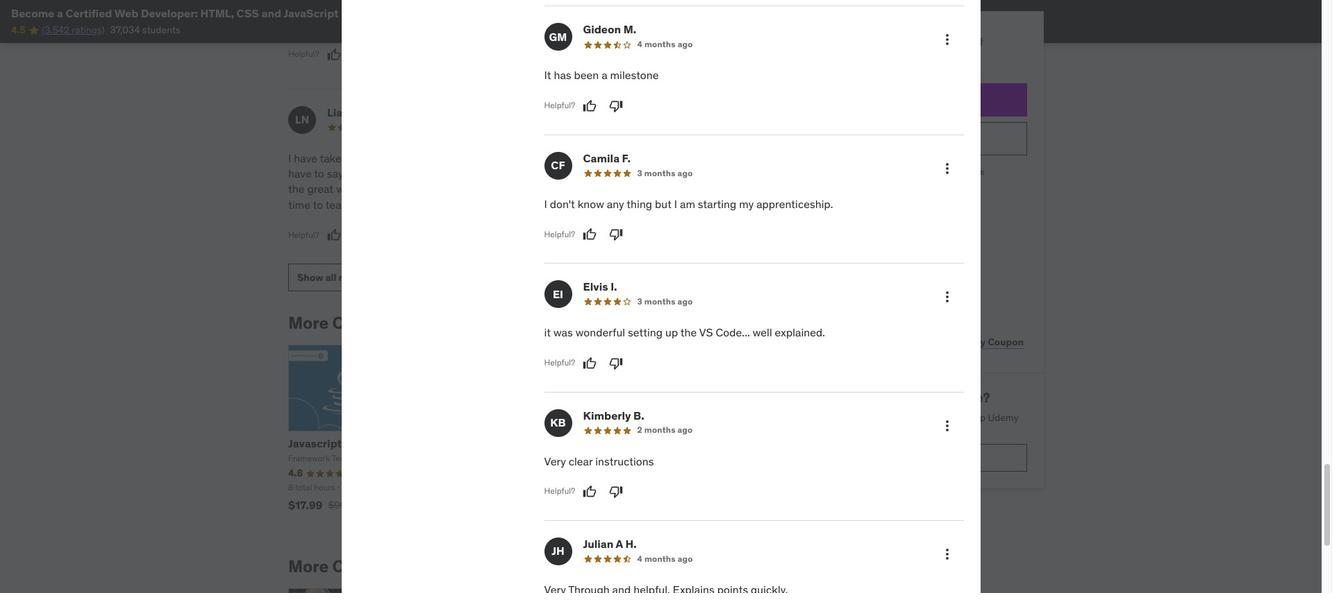 Task type: vqa. For each thing, say whether or not it's contained in the screenshot.


Task type: describe. For each thing, give the bounding box(es) containing it.
lectures for 72 lectures
[[354, 483, 384, 493]]

far).
[[454, 167, 474, 181]]

taking
[[452, 182, 483, 196]]

clear
[[569, 455, 593, 469]]

30-
[[867, 166, 880, 177]]

mark review by kimberly b. as unhelpful image
[[609, 485, 623, 499]]

kimberly b.
[[583, 409, 644, 423]]

javascript
[[284, 6, 339, 20]]

is inside 'i have taken part in many online courses but i have to say this is my favorite  (so far). keep up the great work and thank you for taking the time to teach in this easy to follow course.'
[[367, 167, 375, 181]]

2 horizontal spatial but
[[655, 197, 672, 211]]

should
[[613, 151, 647, 165]]

buy now
[[903, 131, 948, 145]]

back
[[925, 166, 944, 177]]

4.8
[[620, 481, 635, 493]]

by for more courses by
[[401, 556, 420, 578]]

72
[[342, 483, 352, 493]]

5 months from the top
[[645, 554, 676, 565]]

been
[[574, 68, 599, 82]]

am
[[680, 197, 695, 211]]

anywhere.
[[900, 425, 944, 438]]

html,
[[200, 6, 234, 20]]

apply coupon button
[[956, 329, 1027, 356]]

helpful? left mark review by kimberly b. as helpful icon
[[544, 487, 575, 497]]

m.
[[624, 22, 637, 36]]

or
[[889, 390, 902, 406]]

be
[[649, 151, 662, 165]]

tech for more courses by framework tech
[[516, 313, 553, 334]]

all
[[326, 271, 336, 284]]

sheets
[[660, 437, 697, 451]]

setting
[[628, 326, 663, 340]]

0 horizontal spatial 2
[[637, 425, 642, 436]]

mark review by gideon m. as unhelpful image
[[609, 99, 623, 113]]

tech,
[[498, 454, 517, 464]]

30-day money-back guarantee
[[867, 166, 985, 177]]

total inside 4.8 1 total hour $14.99 $39.99
[[625, 496, 642, 506]]

3 months ago for thing
[[637, 168, 693, 178]]

gm
[[549, 30, 567, 44]]

4 months ago for gideon m.
[[637, 39, 693, 50]]

buy now button
[[824, 122, 1027, 155]]

kimberly
[[583, 409, 631, 423]]

courses inside training 2 or more people? get your team access to 25,000+ top udemy courses anytime, anywhere.
[[824, 425, 859, 438]]

framework for beginners
[[288, 454, 330, 464]]

elvis
[[583, 280, 608, 294]]

it for it is great.. but should be a little shorter.
[[542, 151, 549, 165]]

mark review by elvis i. as unhelpful image
[[609, 357, 623, 371]]

it for it was wonderful setting up the vs code... well explained.
[[544, 326, 551, 340]]

additional actions for review by gideon m. image
[[939, 31, 955, 48]]

h.
[[625, 538, 637, 551]]

8
[[288, 483, 293, 493]]

follow
[[426, 198, 456, 212]]

show
[[297, 271, 323, 284]]

0 horizontal spatial the
[[288, 182, 305, 196]]

jh
[[552, 545, 565, 559]]

framework tech link
[[424, 313, 553, 334]]

$99.99
[[328, 499, 360, 512]]

easy
[[388, 198, 411, 212]]

julian a h.
[[583, 538, 637, 551]]

4 ago from the top
[[678, 425, 693, 436]]

8 total hours
[[288, 483, 335, 493]]

3 for elvis i.
[[637, 297, 642, 307]]

4.5
[[11, 24, 26, 36]]

i for i don't know any thing but i am starting my apprenticeship.
[[544, 197, 547, 211]]

taken
[[320, 151, 348, 165]]

4 for gideon m.
[[637, 39, 643, 50]]

(3,542
[[42, 24, 69, 36]]

helpful? left mark review by gideon m. as helpful icon
[[544, 100, 575, 111]]

was
[[554, 326, 573, 340]]

22
[[508, 483, 517, 493]]

javascript
[[288, 437, 342, 451]]

day
[[880, 166, 895, 177]]

css
[[237, 6, 259, 20]]

it is great.. but should be a little shorter.
[[542, 151, 736, 165]]

framework for by
[[424, 313, 513, 334]]

framework inside ajax development framework tech, mark lassoff
[[454, 454, 496, 464]]

helpful? left mark review by michael w. as helpful image
[[288, 49, 319, 59]]

coupon
[[988, 336, 1024, 348]]

1 horizontal spatial this
[[367, 198, 386, 212]]

courses inside 'i have taken part in many online courses but i have to say this is my favorite  (so far). keep up the great work and thank you for taking the time to teach in this easy to follow course.'
[[447, 151, 486, 165]]

top
[[972, 412, 986, 424]]

thing
[[627, 197, 652, 211]]

camila
[[583, 151, 620, 165]]

2 inside training 2 or more people? get your team access to 25,000+ top udemy courses anytime, anywhere.
[[878, 390, 886, 406]]

now
[[926, 131, 948, 145]]

all levels
[[557, 483, 592, 493]]

milestone
[[610, 68, 659, 82]]

22 lectures
[[508, 483, 550, 493]]

share
[[827, 336, 854, 348]]

to down you
[[414, 198, 424, 212]]

gideon m.
[[583, 22, 637, 36]]

kb
[[550, 416, 566, 430]]

money-
[[897, 166, 925, 177]]

additional actions for review by camila f. image
[[939, 160, 955, 177]]

but inside 'i have taken part in many online courses but i have to say this is my favorite  (so far). keep up the great work and thank you for taking the time to teach in this easy to follow course.'
[[489, 151, 506, 165]]

guarantee
[[946, 166, 985, 177]]

ajax development link
[[454, 437, 555, 451]]

b.
[[634, 409, 644, 423]]

5 ago from the top
[[678, 554, 693, 565]]

0 horizontal spatial in
[[356, 198, 365, 212]]

favorite
[[395, 167, 433, 181]]

vs
[[699, 326, 713, 340]]

1 horizontal spatial but
[[594, 151, 611, 165]]

mark review by elvis i. as helpful image
[[583, 357, 597, 371]]

0 vertical spatial have
[[294, 151, 317, 165]]

know
[[578, 197, 604, 211]]

well
[[753, 326, 772, 340]]

0 vertical spatial in
[[373, 151, 382, 165]]

r.
[[623, 105, 633, 119]]

mark review by camila f. as unhelpful image
[[609, 228, 623, 242]]

0 horizontal spatial and
[[262, 6, 281, 20]]

ago for up
[[678, 297, 693, 307]]

37,034 students
[[110, 24, 180, 36]]

additional actions for review by julian a h. image
[[939, 547, 955, 563]]

become a certified web developer: html, css and javascript
[[11, 6, 339, 20]]

starting
[[698, 197, 736, 211]]

keep
[[476, 167, 501, 181]]

training
[[824, 390, 875, 406]]

more for more courses by
[[288, 556, 329, 578]]

mark review by camila f. as helpful image
[[583, 228, 597, 242]]

web
[[114, 6, 138, 20]]

1 horizontal spatial up
[[665, 326, 678, 340]]

wonderful
[[576, 326, 625, 340]]

levels
[[568, 483, 592, 493]]

by for more courses by framework tech
[[401, 313, 420, 334]]

lectures for 22 lectures
[[519, 483, 550, 493]]

i for i have taken part in many online courses but i have to say this is my favorite  (so far). keep up the great work and thank you for taking the time to teach in this easy to follow course.
[[288, 151, 291, 165]]

it was wonderful setting up the vs code... well explained.
[[544, 326, 825, 340]]

additional actions for review by elvis i. image
[[939, 289, 955, 306]]

up inside 'i have taken part in many online courses but i have to say this is my favorite  (so far). keep up the great work and thank you for taking the time to teach in this easy to follow course.'
[[503, 167, 516, 181]]



Task type: locate. For each thing, give the bounding box(es) containing it.
but
[[489, 151, 506, 165], [594, 151, 611, 165], [655, 197, 672, 211]]

for right javascript
[[344, 437, 359, 451]]

apply
[[959, 336, 986, 348]]

1 vertical spatial courses
[[824, 425, 859, 438]]

mark review by liam n. as helpful image
[[327, 229, 341, 243]]

1 vertical spatial for
[[344, 437, 359, 451]]

javascript for beginners framework tech
[[288, 437, 416, 464]]

4 months ago for julian a h.
[[637, 554, 693, 565]]

additional actions for review by kimberly b. image
[[939, 418, 955, 434]]

$39.99
[[661, 513, 692, 525]]

months up milestone
[[645, 39, 676, 50]]

this
[[346, 167, 364, 181], [367, 198, 386, 212]]

(3,542 ratings)
[[42, 24, 105, 36]]

1 by from the top
[[401, 313, 420, 334]]

0 horizontal spatial my
[[378, 167, 392, 181]]

1 vertical spatial up
[[665, 326, 678, 340]]

1 lectures from the left
[[354, 483, 384, 493]]

helpful? left 'mark review by camila f. as helpful' image
[[544, 229, 575, 239]]

3 months ago down be
[[637, 168, 693, 178]]

lectures
[[354, 483, 384, 493], [519, 483, 550, 493]]

249 downloadable resources
[[847, 255, 972, 267]]

1 vertical spatial it
[[544, 326, 551, 340]]

3 for camila f.
[[637, 168, 642, 178]]

0 vertical spatial tech
[[516, 313, 553, 334]]

up right "setting"
[[665, 326, 678, 340]]

2 4 from the top
[[637, 554, 643, 565]]

but left 'i'
[[489, 151, 506, 165]]

2 left or
[[878, 390, 886, 406]]

a right be
[[664, 151, 670, 165]]

2 by from the top
[[401, 556, 420, 578]]

2 4 months ago from the top
[[637, 554, 693, 565]]

0 vertical spatial this
[[346, 167, 364, 181]]

1 4 from the top
[[637, 39, 643, 50]]

camila f.
[[583, 151, 631, 165]]

i inside 'i have taken part in many online courses but i have to say this is my favorite  (so far). keep up the great work and thank you for taking the time to teach in this easy to follow course.'
[[288, 151, 291, 165]]

1 horizontal spatial and
[[363, 182, 382, 196]]

1 vertical spatial is
[[367, 167, 375, 181]]

37,034
[[110, 24, 140, 36]]

months
[[645, 39, 676, 50], [644, 168, 676, 178], [644, 297, 676, 307], [644, 425, 676, 436], [645, 554, 676, 565]]

includes:
[[887, 194, 936, 208]]

xsmall image
[[824, 255, 836, 268]]

cf
[[551, 158, 565, 172]]

tech for javascript for beginners framework tech
[[332, 454, 349, 464]]

liam
[[327, 105, 353, 119]]

0 vertical spatial more
[[288, 313, 329, 334]]

helpful? left mark review by liam n. as helpful icon
[[288, 230, 319, 240]]

courses for more courses by
[[332, 556, 397, 578]]

1 ago from the top
[[678, 39, 693, 50]]

tech left was at left bottom
[[516, 313, 553, 334]]

2 horizontal spatial a
[[664, 151, 670, 165]]

my right the starting
[[739, 197, 754, 211]]

yogesh
[[581, 105, 620, 119]]

ago for milestone
[[678, 39, 693, 50]]

for up "follow" in the top of the page
[[435, 182, 449, 196]]

for inside 'i have taken part in many online courses but i have to say this is my favorite  (so far). keep up the great work and thank you for taking the time to teach in this easy to follow course.'
[[435, 182, 449, 196]]

ratings)
[[72, 24, 105, 36]]

1 horizontal spatial in
[[373, 151, 382, 165]]

to
[[314, 167, 324, 181], [313, 198, 323, 212], [414, 198, 424, 212], [920, 412, 929, 424]]

fundamentals
[[620, 450, 695, 464]]

1 horizontal spatial lectures
[[519, 483, 550, 493]]

i.
[[611, 280, 617, 294]]

0 horizontal spatial lectures
[[354, 483, 384, 493]]

helpful? down gm
[[542, 49, 573, 59]]

instructions
[[595, 455, 654, 469]]

show all reviews
[[297, 271, 374, 284]]

i left don't
[[544, 197, 547, 211]]

framework inside 'javascript for beginners framework tech'
[[288, 454, 330, 464]]

julian
[[583, 538, 614, 551]]

4 months ago up milestone
[[637, 39, 693, 50]]

tech inside 'javascript for beginners framework tech'
[[332, 454, 349, 464]]

the left vs
[[680, 326, 697, 340]]

1 horizontal spatial tech
[[516, 313, 553, 334]]

code...
[[716, 326, 750, 340]]

more down show in the top left of the page
[[288, 313, 329, 334]]

0 vertical spatial for
[[435, 182, 449, 196]]

lectures right 72
[[354, 483, 384, 493]]

2 courses from the top
[[332, 556, 397, 578]]

yogesh r.
[[581, 105, 633, 119]]

google sheets fundamentals
[[620, 437, 697, 464]]

months for thing
[[644, 168, 676, 178]]

courses down reviews
[[332, 313, 397, 334]]

0 vertical spatial is
[[552, 151, 560, 165]]

have
[[294, 151, 317, 165], [288, 167, 312, 181]]

certified
[[66, 6, 112, 20]]

courses
[[447, 151, 486, 165], [824, 425, 859, 438]]

a up (3,542
[[57, 6, 63, 20]]

0 horizontal spatial up
[[503, 167, 516, 181]]

3 down it is great.. but should be a little shorter.
[[637, 168, 642, 178]]

4 months ago down $39.99 on the bottom
[[637, 554, 693, 565]]

1 vertical spatial 4 months ago
[[637, 554, 693, 565]]

0 vertical spatial a
[[57, 6, 63, 20]]

1 more from the top
[[288, 313, 329, 334]]

0 vertical spatial 3
[[637, 168, 642, 178]]

great..
[[563, 151, 594, 165]]

0 vertical spatial 2
[[878, 390, 886, 406]]

total right 1
[[625, 496, 642, 506]]

udemy
[[988, 412, 1019, 424]]

f.
[[622, 151, 631, 165]]

mark review by gideon m. as helpful image
[[583, 99, 597, 113]]

0 horizontal spatial a
[[57, 6, 63, 20]]

3 ago from the top
[[678, 297, 693, 307]]

4 right mark review by filippos k. as unhelpful image
[[637, 39, 643, 50]]

0 vertical spatial by
[[401, 313, 420, 334]]

1 horizontal spatial a
[[602, 68, 608, 82]]

4 down $14.99
[[637, 554, 643, 565]]

0 horizontal spatial tech
[[332, 454, 349, 464]]

0 horizontal spatial for
[[344, 437, 359, 451]]

helpful? left mark review by elvis i. as helpful icon
[[544, 358, 575, 368]]

courses down get
[[824, 425, 859, 438]]

say
[[327, 167, 343, 181]]

course.
[[459, 198, 495, 212]]

training 2 or more people? get your team access to 25,000+ top udemy courses anytime, anywhere.
[[824, 390, 1019, 438]]

show all reviews button
[[288, 264, 383, 292]]

up down 'i'
[[503, 167, 516, 181]]

3 months ago up it was wonderful setting up the vs code... well explained.
[[637, 297, 693, 307]]

3 up "setting"
[[637, 297, 642, 307]]

2 lectures from the left
[[519, 483, 550, 493]]

1 horizontal spatial the
[[485, 182, 502, 196]]

elvis i.
[[583, 280, 617, 294]]

to up anywhere.
[[920, 412, 929, 424]]

3 months from the top
[[644, 297, 676, 307]]

is down part
[[367, 167, 375, 181]]

i
[[508, 151, 511, 165]]

1
[[620, 496, 623, 506]]

have left taken
[[294, 151, 317, 165]]

1 4 months ago from the top
[[637, 39, 693, 50]]

1 horizontal spatial is
[[552, 151, 560, 165]]

2 up the google
[[637, 425, 642, 436]]

4 for julian a h.
[[637, 554, 643, 565]]

1 vertical spatial have
[[288, 167, 312, 181]]

the up time
[[288, 182, 305, 196]]

3 months ago for up
[[637, 297, 693, 307]]

up
[[503, 167, 516, 181], [665, 326, 678, 340]]

a right been
[[602, 68, 608, 82]]

great
[[307, 182, 333, 196]]

more down $17.99
[[288, 556, 329, 578]]

0 horizontal spatial courses
[[447, 151, 486, 165]]

it
[[542, 151, 549, 165], [544, 326, 551, 340]]

this course includes:
[[824, 194, 936, 208]]

0 horizontal spatial is
[[367, 167, 375, 181]]

mark review by michael w. as helpful image
[[327, 48, 341, 62]]

and right css
[[262, 6, 281, 20]]

1 vertical spatial more
[[288, 556, 329, 578]]

2 months from the top
[[644, 168, 676, 178]]

beginners
[[362, 437, 416, 451]]

but left "f."
[[594, 151, 611, 165]]

0 vertical spatial courses
[[332, 313, 397, 334]]

0 vertical spatial courses
[[447, 151, 486, 165]]

my up thank
[[378, 167, 392, 181]]

1 horizontal spatial total
[[625, 496, 642, 506]]

1 vertical spatial and
[[363, 182, 382, 196]]

ei
[[553, 287, 563, 301]]

0 vertical spatial 4
[[637, 39, 643, 50]]

mark review by filippos k. as helpful image
[[581, 48, 595, 62]]

0 vertical spatial total
[[295, 483, 312, 493]]

0 vertical spatial up
[[503, 167, 516, 181]]

2 horizontal spatial the
[[680, 326, 697, 340]]

2 3 from the top
[[637, 297, 642, 307]]

1 vertical spatial my
[[739, 197, 754, 211]]

i left am
[[674, 197, 677, 211]]

0 vertical spatial and
[[262, 6, 281, 20]]

1 horizontal spatial courses
[[824, 425, 859, 438]]

months up "setting"
[[644, 297, 676, 307]]

this left easy
[[367, 198, 386, 212]]

the down keep
[[485, 182, 502, 196]]

course
[[849, 194, 885, 208]]

more for more courses by framework tech
[[288, 313, 329, 334]]

4.8 1 total hour $14.99 $39.99
[[620, 481, 692, 526]]

mark review by filippos k. as unhelpful image
[[607, 48, 621, 62]]

1 horizontal spatial 2
[[878, 390, 886, 406]]

courses down '$99.99'
[[332, 556, 397, 578]]

1 horizontal spatial i
[[544, 197, 547, 211]]

mark review by kimberly b. as helpful image
[[583, 485, 597, 499]]

3 months ago
[[637, 168, 693, 178], [637, 297, 693, 307]]

1 horizontal spatial for
[[435, 182, 449, 196]]

1 3 months ago from the top
[[637, 168, 693, 178]]

2 vertical spatial a
[[664, 151, 670, 165]]

1 vertical spatial courses
[[332, 556, 397, 578]]

has
[[554, 68, 571, 82]]

ago
[[678, 39, 693, 50], [678, 168, 693, 178], [678, 297, 693, 307], [678, 425, 693, 436], [678, 554, 693, 565]]

total right 8 at the bottom left of page
[[295, 483, 312, 493]]

1 horizontal spatial my
[[739, 197, 754, 211]]

2 more from the top
[[288, 556, 329, 578]]

1 months from the top
[[645, 39, 676, 50]]

0 vertical spatial 3 months ago
[[637, 168, 693, 178]]

hour
[[644, 496, 661, 506]]

in
[[373, 151, 382, 165], [356, 198, 365, 212]]

4 months ago
[[637, 39, 693, 50], [637, 554, 693, 565]]

to down great
[[313, 198, 323, 212]]

0 horizontal spatial but
[[489, 151, 506, 165]]

0 horizontal spatial total
[[295, 483, 312, 493]]

have up great
[[288, 167, 312, 181]]

but right thing
[[655, 197, 672, 211]]

to up great
[[314, 167, 324, 181]]

2 ago from the top
[[678, 168, 693, 178]]

downloadable
[[866, 255, 927, 267]]

google sheets fundamentals link
[[620, 437, 697, 464]]

courses
[[332, 313, 397, 334], [332, 556, 397, 578]]

more courses by
[[288, 556, 424, 578]]

this down part
[[346, 167, 364, 181]]

1 vertical spatial total
[[625, 496, 642, 506]]

0 vertical spatial 4 months ago
[[637, 39, 693, 50]]

people?
[[940, 390, 991, 406]]

and inside 'i have taken part in many online courses but i have to say this is my favorite  (so far). keep up the great work and thank you for taking the time to teach in this easy to follow course.'
[[363, 182, 382, 196]]

more
[[905, 390, 937, 406]]

months for milestone
[[645, 39, 676, 50]]

249
[[847, 255, 864, 267]]

ago for thing
[[678, 168, 693, 178]]

developer:
[[141, 6, 198, 20]]

0 vertical spatial it
[[542, 151, 549, 165]]

1 vertical spatial 4
[[637, 554, 643, 565]]

courses for more courses by framework tech
[[332, 313, 397, 334]]

2 3 months ago from the top
[[637, 297, 693, 307]]

1 vertical spatial in
[[356, 198, 365, 212]]

72 lectures
[[342, 483, 384, 493]]

0 horizontal spatial this
[[346, 167, 364, 181]]

time
[[288, 198, 310, 212]]

in down work
[[356, 198, 365, 212]]

it
[[544, 68, 551, 82]]

liam n.
[[327, 105, 366, 119]]

it left was at left bottom
[[544, 326, 551, 340]]

my inside 'i have taken part in many online courses but i have to say this is my favorite  (so far). keep up the great work and thank you for taking the time to teach in this easy to follow course.'
[[378, 167, 392, 181]]

in right part
[[373, 151, 382, 165]]

0 horizontal spatial i
[[288, 151, 291, 165]]

1 vertical spatial by
[[401, 556, 420, 578]]

lectures right 22
[[519, 483, 550, 493]]

4 months from the top
[[644, 425, 676, 436]]

months up google sheets fundamentals 'link'
[[644, 425, 676, 436]]

1 courses from the top
[[332, 313, 397, 334]]

my
[[378, 167, 392, 181], [739, 197, 754, 211]]

1 3 from the top
[[637, 168, 642, 178]]

months down be
[[644, 168, 676, 178]]

is
[[552, 151, 560, 165], [367, 167, 375, 181]]

i don't know any thing but i am starting my apprenticeship.
[[544, 197, 833, 211]]

1 vertical spatial this
[[367, 198, 386, 212]]

0 vertical spatial my
[[378, 167, 392, 181]]

teach
[[326, 198, 353, 212]]

tech down the javascript for beginners link
[[332, 454, 349, 464]]

helpful? up don't
[[542, 183, 573, 193]]

shorter.
[[698, 151, 736, 165]]

reviews
[[339, 271, 374, 284]]

months down $39.99 on the bottom
[[645, 554, 676, 565]]

2 horizontal spatial i
[[674, 197, 677, 211]]

courses up the far).
[[447, 151, 486, 165]]

apply coupon
[[959, 336, 1024, 348]]

i left taken
[[288, 151, 291, 165]]

it left cf
[[542, 151, 549, 165]]

and right work
[[363, 182, 382, 196]]

little
[[673, 151, 695, 165]]

for inside 'javascript for beginners framework tech'
[[344, 437, 359, 451]]

part
[[351, 151, 371, 165]]

become
[[11, 6, 54, 20]]

1 vertical spatial tech
[[332, 454, 349, 464]]

1 vertical spatial 3
[[637, 297, 642, 307]]

1 vertical spatial 2
[[637, 425, 642, 436]]

to inside training 2 or more people? get your team access to 25,000+ top udemy courses anytime, anywhere.
[[920, 412, 929, 424]]

1 vertical spatial 3 months ago
[[637, 297, 693, 307]]

is left great..
[[552, 151, 560, 165]]

1 vertical spatial a
[[602, 68, 608, 82]]

share button
[[824, 329, 857, 356]]

months for up
[[644, 297, 676, 307]]

team
[[864, 412, 886, 424]]

work
[[336, 182, 360, 196]]

resources
[[929, 255, 972, 267]]



